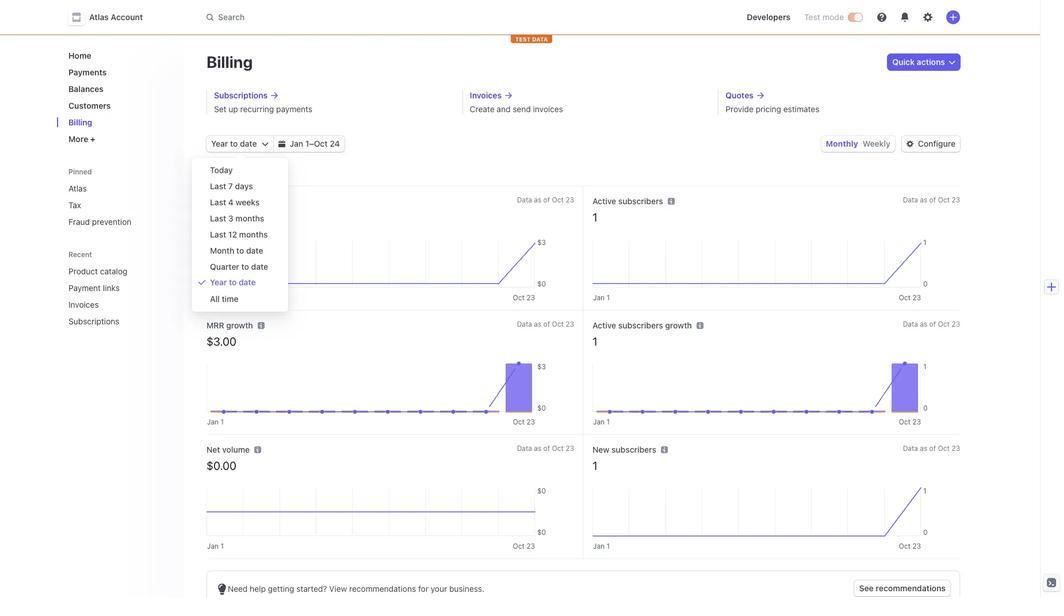Task type: vqa. For each thing, say whether or not it's contained in the screenshot.


Task type: describe. For each thing, give the bounding box(es) containing it.
jan 1 – oct 24
[[290, 139, 340, 148]]

developers link
[[743, 8, 795, 26]]

time
[[222, 294, 239, 304]]

of for active subscribers growth
[[930, 320, 936, 329]]

subscribers for active subscribers
[[619, 196, 663, 206]]

actions
[[917, 57, 946, 67]]

3 pin to navigation image from the top
[[164, 317, 173, 326]]

up
[[229, 104, 238, 114]]

customers link
[[64, 96, 174, 115]]

$0.00
[[207, 459, 237, 472]]

subscriptions inside recent element
[[68, 317, 119, 326]]

send
[[513, 104, 531, 114]]

create
[[470, 104, 495, 114]]

12
[[228, 230, 237, 239]]

quotes
[[726, 90, 754, 100]]

last 3 months
[[210, 214, 264, 223]]

Search search field
[[200, 7, 524, 28]]

test mode
[[805, 12, 844, 22]]

today button
[[194, 162, 286, 178]]

1 vertical spatial invoices link
[[64, 295, 158, 314]]

oct for mrr
[[552, 196, 564, 204]]

as for active subscribers
[[920, 196, 928, 204]]

$3.00 for mrr
[[207, 211, 236, 224]]

create and send invoices
[[470, 104, 563, 114]]

as for mrr growth
[[534, 320, 542, 329]]

recommendations inside button
[[876, 584, 946, 593]]

1 horizontal spatial invoices link
[[470, 90, 705, 101]]

payments
[[276, 104, 313, 114]]

quick actions
[[893, 57, 946, 67]]

fraud prevention link
[[64, 212, 174, 231]]

more +
[[68, 134, 96, 144]]

developers
[[747, 12, 791, 22]]

test
[[805, 12, 821, 22]]

month to date button
[[194, 243, 286, 259]]

$3.00 for mrr growth
[[207, 335, 236, 348]]

provide pricing estimates
[[726, 104, 820, 114]]

data for new subscribers
[[903, 444, 918, 453]]

oct for active subscribers
[[938, 196, 950, 204]]

mrr for mrr
[[207, 196, 224, 206]]

last 4 weeks button
[[194, 195, 286, 211]]

month to date
[[210, 246, 263, 256]]

configure
[[918, 139, 956, 148]]

year to date button
[[207, 136, 273, 152]]

new
[[593, 445, 610, 455]]

billing inside core navigation links element
[[68, 117, 92, 127]]

svg image
[[907, 140, 914, 147]]

quarter to date button
[[194, 259, 286, 275]]

atlas account button
[[68, 9, 154, 25]]

today
[[210, 165, 233, 175]]

oct for new subscribers
[[938, 444, 950, 453]]

balances
[[68, 84, 104, 94]]

0 vertical spatial subscriptions
[[214, 90, 268, 100]]

1 growth from the left
[[226, 321, 253, 330]]

to down month to date "button"
[[241, 262, 249, 272]]

atlas link
[[64, 179, 174, 198]]

1 right jan
[[305, 139, 309, 148]]

monthly button
[[826, 139, 858, 148]]

settings image
[[924, 13, 933, 22]]

quick
[[893, 57, 915, 67]]

23 for net volume
[[566, 444, 574, 453]]

year to date for year to date dropdown button
[[211, 139, 257, 148]]

and
[[497, 104, 511, 114]]

last 3 months button
[[194, 211, 286, 227]]

pinned
[[68, 167, 92, 176]]

home
[[68, 51, 91, 60]]

weekly
[[863, 139, 891, 148]]

atlas for atlas
[[68, 184, 87, 193]]

pinned navigation links element
[[64, 162, 177, 231]]

of for net volume
[[544, 444, 550, 453]]

as for mrr
[[534, 196, 542, 204]]

business.
[[449, 584, 485, 594]]

23 for active subscribers
[[952, 196, 960, 204]]

data
[[532, 36, 548, 43]]

to inside "button"
[[236, 246, 244, 256]]

months for last 12 months
[[239, 230, 268, 239]]

date down month to date "button"
[[251, 262, 268, 272]]

data for mrr growth
[[517, 320, 532, 329]]

oct for active subscribers growth
[[938, 320, 950, 329]]

svg image inside year to date dropdown button
[[262, 140, 268, 147]]

set
[[214, 104, 226, 114]]

tax link
[[64, 196, 174, 215]]

product catalog link
[[64, 262, 158, 281]]

recurring
[[240, 104, 274, 114]]

data as of oct 23 for active subscribers
[[903, 196, 960, 204]]

product catalog
[[68, 266, 127, 276]]

year for year to date button
[[210, 277, 227, 287]]

1 for new subscribers
[[593, 459, 598, 472]]

test
[[515, 36, 531, 43]]

help
[[250, 584, 266, 594]]

1 for active subscribers
[[593, 211, 598, 224]]

payment
[[68, 283, 101, 293]]

clear history image
[[164, 251, 171, 258]]

3
[[228, 214, 234, 223]]

set up recurring payments
[[214, 104, 313, 114]]

2 svg image from the left
[[278, 140, 285, 147]]

monthly weekly
[[826, 139, 891, 148]]

to inside dropdown button
[[230, 139, 238, 148]]

recent element
[[57, 262, 184, 331]]

quarter to date
[[210, 262, 268, 272]]

for
[[418, 584, 429, 594]]

2 growth from the left
[[665, 321, 692, 330]]

mrr growth
[[207, 321, 253, 330]]

tax
[[68, 200, 81, 210]]

to down quarter to date
[[229, 277, 237, 287]]

invoices inside recent element
[[68, 300, 99, 310]]

subscriptions link inside recent element
[[64, 312, 158, 331]]

2 recommendations from the left
[[349, 584, 416, 594]]

data for mrr
[[517, 196, 532, 204]]

data as of oct 23 for mrr
[[517, 196, 574, 204]]

need help getting started? view recommendations for your business.
[[228, 584, 485, 594]]

home link
[[64, 46, 174, 65]]

mrr for mrr growth
[[207, 321, 224, 330]]

your
[[431, 584, 447, 594]]

product
[[68, 266, 98, 276]]

see
[[859, 584, 874, 593]]

notifications image
[[901, 13, 910, 22]]

pricing
[[756, 104, 782, 114]]

net
[[207, 445, 220, 455]]

of for mrr growth
[[544, 320, 550, 329]]

last 7 days
[[210, 181, 253, 191]]

year to date for year to date button
[[210, 277, 256, 287]]

oct for net volume
[[552, 444, 564, 453]]

1 horizontal spatial billing
[[207, 52, 253, 71]]



Task type: locate. For each thing, give the bounding box(es) containing it.
view
[[329, 584, 347, 594]]

1 horizontal spatial svg image
[[278, 140, 285, 147]]

2 mrr from the top
[[207, 321, 224, 330]]

payment links
[[68, 283, 120, 293]]

growth
[[207, 165, 246, 178]]

date inside dropdown button
[[240, 139, 257, 148]]

year to date down quarter to date
[[210, 277, 256, 287]]

data as of oct 23
[[517, 196, 574, 204], [903, 196, 960, 204], [517, 320, 574, 329], [903, 320, 960, 329], [517, 444, 574, 453], [903, 444, 960, 453]]

1 mrr from the top
[[207, 196, 224, 206]]

24
[[330, 139, 340, 148]]

quotes link
[[726, 90, 960, 101]]

billing down search
[[207, 52, 253, 71]]

1 vertical spatial subscribers
[[619, 321, 663, 330]]

1 svg image from the left
[[262, 140, 268, 147]]

1 vertical spatial subscriptions link
[[64, 312, 158, 331]]

1 last from the top
[[210, 181, 226, 191]]

23 for new subscribers
[[952, 444, 960, 453]]

0 vertical spatial invoices
[[470, 90, 502, 100]]

2 active from the top
[[593, 321, 616, 330]]

0 vertical spatial year to date
[[211, 139, 257, 148]]

data for active subscribers growth
[[903, 320, 918, 329]]

0 horizontal spatial subscriptions link
[[64, 312, 158, 331]]

1 horizontal spatial subscriptions
[[214, 90, 268, 100]]

pin to navigation image
[[164, 267, 173, 276], [164, 283, 173, 293], [164, 317, 173, 326]]

year inside year to date button
[[210, 277, 227, 287]]

2 vertical spatial pin to navigation image
[[164, 317, 173, 326]]

2 vertical spatial subscribers
[[612, 445, 657, 455]]

data for active subscribers
[[903, 196, 918, 204]]

getting
[[268, 584, 294, 594]]

1 for active subscribers growth
[[593, 335, 598, 348]]

+
[[90, 134, 96, 144]]

0 horizontal spatial recommendations
[[349, 584, 416, 594]]

23 for active subscribers growth
[[952, 320, 960, 329]]

1 $3.00 from the top
[[207, 211, 236, 224]]

last for last 4 weeks
[[210, 197, 226, 207]]

active subscribers
[[593, 196, 663, 206]]

pin to navigation image
[[164, 300, 173, 309]]

estimates
[[784, 104, 820, 114]]

0 horizontal spatial billing
[[68, 117, 92, 127]]

1 horizontal spatial invoices
[[470, 90, 502, 100]]

date inside "button"
[[246, 246, 263, 256]]

payment links link
[[64, 279, 158, 298]]

4 last from the top
[[210, 230, 226, 239]]

atlas inside pinned element
[[68, 184, 87, 193]]

last left the 12
[[210, 230, 226, 239]]

atlas for atlas account
[[89, 12, 109, 22]]

0 vertical spatial mrr
[[207, 196, 224, 206]]

configure button
[[902, 136, 960, 152]]

active for active subscribers growth
[[593, 321, 616, 330]]

subscribers for active subscribers growth
[[619, 321, 663, 330]]

net volume
[[207, 445, 250, 455]]

months for last 3 months
[[236, 214, 264, 223]]

subscriptions link down payment links link
[[64, 312, 158, 331]]

mode
[[823, 12, 844, 22]]

1 pin to navigation image from the top
[[164, 267, 173, 276]]

–
[[309, 139, 314, 148]]

invoices up create
[[470, 90, 502, 100]]

mrr left 4
[[207, 196, 224, 206]]

1 vertical spatial months
[[239, 230, 268, 239]]

year
[[211, 139, 228, 148], [210, 277, 227, 287]]

1 vertical spatial billing
[[68, 117, 92, 127]]

year down quarter
[[210, 277, 227, 287]]

of for active subscribers
[[930, 196, 936, 204]]

subscriptions down payment links
[[68, 317, 119, 326]]

balances link
[[64, 79, 174, 98]]

as for net volume
[[534, 444, 542, 453]]

account
[[111, 12, 143, 22]]

0 vertical spatial pin to navigation image
[[164, 267, 173, 276]]

data as of oct 23 for active subscribers growth
[[903, 320, 960, 329]]

1 vertical spatial invoices
[[68, 300, 99, 310]]

0 horizontal spatial subscriptions
[[68, 317, 119, 326]]

to
[[230, 139, 238, 148], [236, 246, 244, 256], [241, 262, 249, 272], [229, 277, 237, 287]]

month
[[210, 246, 234, 256]]

search
[[218, 12, 245, 22]]

last left '3'
[[210, 214, 226, 223]]

started?
[[297, 584, 327, 594]]

0 horizontal spatial invoices link
[[64, 295, 158, 314]]

data
[[517, 196, 532, 204], [903, 196, 918, 204], [517, 320, 532, 329], [903, 320, 918, 329], [517, 444, 532, 453], [903, 444, 918, 453]]

links
[[103, 283, 120, 293]]

$3.00 down 4
[[207, 211, 236, 224]]

year to date inside dropdown button
[[211, 139, 257, 148]]

0 vertical spatial year
[[211, 139, 228, 148]]

Search text field
[[200, 7, 524, 28]]

quarter
[[210, 262, 239, 272]]

1 vertical spatial $3.00
[[207, 335, 236, 348]]

atlas left the account
[[89, 12, 109, 22]]

1 down "active subscribers"
[[593, 211, 598, 224]]

0 horizontal spatial svg image
[[262, 140, 268, 147]]

all
[[210, 294, 220, 304]]

help image
[[878, 13, 887, 22]]

pin to navigation image for catalog
[[164, 267, 173, 276]]

data as of oct 23 for mrr growth
[[517, 320, 574, 329]]

all time
[[210, 294, 239, 304]]

test data
[[515, 36, 548, 43]]

23 for mrr
[[566, 196, 574, 204]]

date up today button
[[240, 139, 257, 148]]

core navigation links element
[[64, 46, 174, 148]]

recent
[[68, 250, 92, 259]]

data as of oct 23 for new subscribers
[[903, 444, 960, 453]]

last 12 months button
[[194, 227, 286, 243]]

months down weeks
[[236, 214, 264, 223]]

1 recommendations from the left
[[876, 584, 946, 593]]

of for new subscribers
[[930, 444, 936, 453]]

pinned element
[[64, 179, 174, 231]]

1 horizontal spatial subscriptions link
[[214, 90, 449, 101]]

customers
[[68, 101, 111, 110]]

last 12 months
[[210, 230, 268, 239]]

subscriptions
[[214, 90, 268, 100], [68, 317, 119, 326]]

months right the 12
[[239, 230, 268, 239]]

$3.00 down mrr growth
[[207, 335, 236, 348]]

active for active subscribers
[[593, 196, 616, 206]]

growth
[[226, 321, 253, 330], [665, 321, 692, 330]]

prevention
[[92, 217, 131, 227]]

0 vertical spatial atlas
[[89, 12, 109, 22]]

1 vertical spatial active
[[593, 321, 616, 330]]

as
[[534, 196, 542, 204], [920, 196, 928, 204], [534, 320, 542, 329], [920, 320, 928, 329], [534, 444, 542, 453], [920, 444, 928, 453]]

of for mrr
[[544, 196, 550, 204]]

recommendations left for
[[349, 584, 416, 594]]

7
[[228, 181, 233, 191]]

pin to navigation image down pin to navigation icon
[[164, 317, 173, 326]]

last for last 12 months
[[210, 230, 226, 239]]

0 vertical spatial subscriptions link
[[214, 90, 449, 101]]

date down last 12 months button on the top left of page
[[246, 246, 263, 256]]

year for year to date dropdown button
[[211, 139, 228, 148]]

1 down "new"
[[593, 459, 598, 472]]

invoices link up invoices
[[470, 90, 705, 101]]

year to date up today button
[[211, 139, 257, 148]]

1 vertical spatial pin to navigation image
[[164, 283, 173, 293]]

recommendations right see
[[876, 584, 946, 593]]

2 last from the top
[[210, 197, 226, 207]]

0 horizontal spatial invoices
[[68, 300, 99, 310]]

1 vertical spatial year to date
[[210, 277, 256, 287]]

year inside year to date dropdown button
[[211, 139, 228, 148]]

4
[[228, 197, 234, 207]]

more
[[68, 134, 88, 144]]

days
[[235, 181, 253, 191]]

mrr
[[207, 196, 224, 206], [207, 321, 224, 330]]

recent navigation links element
[[57, 245, 184, 331]]

0 horizontal spatial growth
[[226, 321, 253, 330]]

as for active subscribers growth
[[920, 320, 928, 329]]

0 vertical spatial invoices link
[[470, 90, 705, 101]]

see recommendations
[[859, 584, 946, 593]]

payments link
[[64, 63, 174, 82]]

volume
[[222, 445, 250, 455]]

active subscribers growth
[[593, 321, 692, 330]]

mrr down all
[[207, 321, 224, 330]]

0 vertical spatial subscribers
[[619, 196, 663, 206]]

last left 7
[[210, 181, 226, 191]]

pin to navigation image down clear history image
[[164, 267, 173, 276]]

subscribers for new subscribers
[[612, 445, 657, 455]]

need
[[228, 584, 248, 594]]

to up today button
[[230, 139, 238, 148]]

year up the today
[[211, 139, 228, 148]]

year to date button
[[194, 275, 286, 291]]

1 vertical spatial subscriptions
[[68, 317, 119, 326]]

pin to navigation image up pin to navigation icon
[[164, 283, 173, 293]]

1 vertical spatial mrr
[[207, 321, 224, 330]]

fraud prevention
[[68, 217, 131, 227]]

atlas inside button
[[89, 12, 109, 22]]

2 pin to navigation image from the top
[[164, 283, 173, 293]]

pin to navigation image for links
[[164, 283, 173, 293]]

year to date inside button
[[210, 277, 256, 287]]

1 horizontal spatial growth
[[665, 321, 692, 330]]

monthly
[[826, 139, 858, 148]]

all time button
[[194, 291, 286, 307]]

0 vertical spatial billing
[[207, 52, 253, 71]]

1 horizontal spatial atlas
[[89, 12, 109, 22]]

2 $3.00 from the top
[[207, 335, 236, 348]]

quick actions button
[[888, 54, 960, 70]]

data as of oct 23 for net volume
[[517, 444, 574, 453]]

0 vertical spatial months
[[236, 214, 264, 223]]

fraud
[[68, 217, 90, 227]]

1 horizontal spatial recommendations
[[876, 584, 946, 593]]

1 vertical spatial atlas
[[68, 184, 87, 193]]

invoices down payment
[[68, 300, 99, 310]]

last 7 days button
[[194, 178, 286, 195]]

billing up more +
[[68, 117, 92, 127]]

0 vertical spatial $3.00
[[207, 211, 236, 224]]

1
[[305, 139, 309, 148], [593, 211, 598, 224], [593, 335, 598, 348], [593, 459, 598, 472]]

oct for mrr growth
[[552, 320, 564, 329]]

last left 4
[[210, 197, 226, 207]]

subscriptions up up
[[214, 90, 268, 100]]

see recommendations button
[[855, 581, 951, 597]]

0 horizontal spatial atlas
[[68, 184, 87, 193]]

to down last 12 months button on the top left of page
[[236, 246, 244, 256]]

subscriptions link up payments
[[214, 90, 449, 101]]

1 down 'active subscribers growth'
[[593, 335, 598, 348]]

0 vertical spatial active
[[593, 196, 616, 206]]

last 4 weeks
[[210, 197, 260, 207]]

data for net volume
[[517, 444, 532, 453]]

last inside "button"
[[210, 181, 226, 191]]

new subscribers
[[593, 445, 657, 455]]

1 vertical spatial year
[[210, 277, 227, 287]]

3 last from the top
[[210, 214, 226, 223]]

last for last 7 days
[[210, 181, 226, 191]]

1 active from the top
[[593, 196, 616, 206]]

payments
[[68, 67, 107, 77]]

as for new subscribers
[[920, 444, 928, 453]]

date
[[240, 139, 257, 148], [246, 246, 263, 256], [251, 262, 268, 272], [239, 277, 256, 287]]

billing
[[207, 52, 253, 71], [68, 117, 92, 127]]

atlas account
[[89, 12, 143, 22]]

last for last 3 months
[[210, 214, 226, 223]]

svg image
[[262, 140, 268, 147], [278, 140, 285, 147]]

atlas down pinned
[[68, 184, 87, 193]]

invoices link down the links
[[64, 295, 158, 314]]

date down quarter to date button
[[239, 277, 256, 287]]

23 for mrr growth
[[566, 320, 574, 329]]

jan
[[290, 139, 303, 148]]



